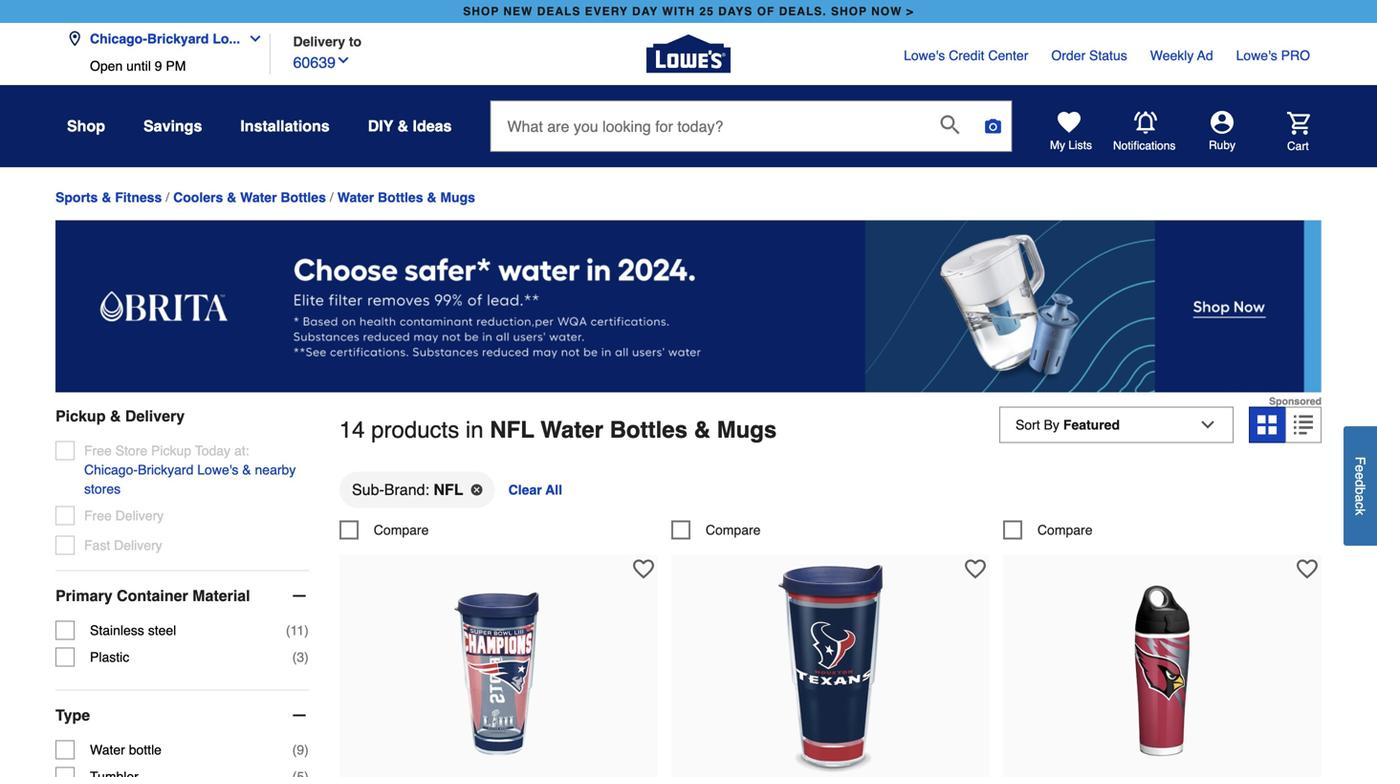 Task type: locate. For each thing, give the bounding box(es) containing it.
1 / from the left
[[166, 190, 169, 205]]

brickyard up pm
[[147, 31, 209, 46]]

2 compare from the left
[[706, 523, 761, 538]]

tervis arizona cardinals nfl 24-fl oz stainless steel water bottle image
[[1057, 565, 1268, 775]]

list box
[[339, 471, 1322, 521]]

free down stores
[[84, 508, 112, 524]]

chicago- for chicago-brickyard lo...
[[90, 31, 147, 46]]

1 vertical spatial mugs
[[717, 417, 777, 443]]

chicago- up stores
[[84, 463, 138, 478]]

0 horizontal spatial /
[[166, 190, 169, 205]]

compare inside 1001251216 element
[[706, 523, 761, 538]]

0 horizontal spatial heart outline image
[[633, 559, 654, 580]]

bottles
[[281, 190, 326, 205], [378, 190, 423, 205], [610, 417, 688, 443]]

) down ( 11 )
[[304, 650, 309, 665]]

pickup
[[55, 408, 106, 425], [151, 443, 191, 459]]

1 horizontal spatial shop
[[831, 5, 867, 18]]

1 free from the top
[[84, 443, 112, 459]]

pro
[[1281, 48, 1310, 63]]

new
[[503, 5, 533, 18]]

free left store
[[84, 443, 112, 459]]

( 3 )
[[292, 650, 309, 665]]

e up d
[[1353, 465, 1368, 472]]

free delivery
[[84, 508, 164, 524]]

0 horizontal spatial nfl
[[434, 481, 463, 499]]

0 horizontal spatial 9
[[155, 58, 162, 74]]

2 vertical spatial (
[[292, 743, 297, 758]]

stainless steel
[[90, 623, 176, 638]]

compare for 1001251216 element
[[706, 523, 761, 538]]

1 vertical spatial )
[[304, 650, 309, 665]]

heart outline image
[[633, 559, 654, 580], [965, 559, 986, 580]]

brand:
[[384, 481, 429, 499]]

0 vertical spatial chicago-
[[90, 31, 147, 46]]

chevron down image down to
[[336, 53, 351, 68]]

chicago-brickyard lowe's & nearby stores button
[[84, 461, 309, 499]]

1 vertical spatial chicago-
[[84, 463, 138, 478]]

14 products in nfl water bottles & mugs
[[339, 417, 777, 443]]

lowe's left 'pro' at right
[[1236, 48, 1278, 63]]

f
[[1353, 457, 1368, 465]]

free
[[84, 443, 112, 459], [84, 508, 112, 524]]

lists
[[1069, 139, 1092, 152]]

( 9 )
[[292, 743, 309, 758]]

1 vertical spatial nfl
[[434, 481, 463, 499]]

chicago-
[[90, 31, 147, 46], [84, 463, 138, 478]]

0 vertical spatial free
[[84, 443, 112, 459]]

day
[[632, 5, 658, 18]]

chevron down image left the delivery to
[[240, 31, 263, 46]]

) for ( 3 )
[[304, 650, 309, 665]]

Search Query text field
[[491, 101, 925, 151]]

& inside "chicago-brickyard lowe's & nearby stores"
[[242, 463, 251, 478]]

2 / from the left
[[330, 190, 334, 205]]

1 shop from the left
[[463, 5, 499, 18]]

today
[[195, 443, 231, 459]]

clear
[[509, 482, 542, 498]]

1 horizontal spatial nfl
[[490, 417, 534, 443]]

2 heart outline image from the left
[[965, 559, 986, 580]]

weekly ad
[[1150, 48, 1213, 63]]

lowe's inside lowe's credit center link
[[904, 48, 945, 63]]

) for ( 9 )
[[304, 743, 309, 758]]

at:
[[234, 443, 249, 459]]

9
[[155, 58, 162, 74], [297, 743, 304, 758]]

1 horizontal spatial chevron down image
[[336, 53, 351, 68]]

1 ) from the top
[[304, 623, 309, 638]]

with
[[662, 5, 695, 18]]

ideas
[[413, 117, 452, 135]]

lowe's for lowe's pro
[[1236, 48, 1278, 63]]

) down minus image
[[304, 743, 309, 758]]

0 horizontal spatial shop
[[463, 5, 499, 18]]

diy & ideas button
[[368, 109, 452, 143]]

0 vertical spatial pickup
[[55, 408, 106, 425]]

1001062552 element
[[339, 521, 429, 540]]

9 down minus image
[[297, 743, 304, 758]]

lowe's inside "chicago-brickyard lowe's & nearby stores"
[[197, 463, 239, 478]]

2 shop from the left
[[831, 5, 867, 18]]

brickyard for lo...
[[147, 31, 209, 46]]

nfl left close circle filled "image"
[[434, 481, 463, 499]]

3 ) from the top
[[304, 743, 309, 758]]

0 horizontal spatial mugs
[[440, 190, 475, 205]]

0 vertical spatial (
[[286, 623, 290, 638]]

1 horizontal spatial lowe's
[[904, 48, 945, 63]]

sports & fitness / coolers & water bottles / water bottles & mugs
[[55, 190, 475, 205]]

1 vertical spatial chevron down image
[[336, 53, 351, 68]]

brickyard down free store pickup today at:
[[138, 463, 194, 478]]

1 vertical spatial 9
[[297, 743, 304, 758]]

nfl right in
[[490, 417, 534, 443]]

delivery to
[[293, 34, 362, 49]]

brickyard inside chicago-brickyard lo... "button"
[[147, 31, 209, 46]]

0 vertical spatial mugs
[[440, 190, 475, 205]]

pickup & delivery
[[55, 408, 185, 425]]

chevron down image inside chicago-brickyard lo... "button"
[[240, 31, 263, 46]]

e up b
[[1353, 472, 1368, 480]]

0 horizontal spatial bottles
[[281, 190, 326, 205]]

compare inside 1001062552 element
[[374, 523, 429, 538]]

None search field
[[490, 100, 1012, 170]]

search image
[[941, 115, 960, 134]]

2 horizontal spatial lowe's
[[1236, 48, 1278, 63]]

status
[[1089, 48, 1127, 63]]

2 horizontal spatial bottles
[[610, 417, 688, 443]]

( down ( 11 )
[[292, 650, 297, 665]]

fast delivery
[[84, 538, 162, 553]]

0 horizontal spatial chevron down image
[[240, 31, 263, 46]]

1 horizontal spatial mugs
[[717, 417, 777, 443]]

savings
[[143, 117, 202, 135]]

0 vertical spatial chevron down image
[[240, 31, 263, 46]]

>
[[906, 5, 914, 18]]

&
[[397, 117, 408, 135], [102, 190, 111, 205], [227, 190, 236, 205], [427, 190, 437, 205], [110, 408, 121, 425], [694, 417, 711, 443], [242, 463, 251, 478]]

bottle
[[129, 743, 162, 758]]

1 vertical spatial pickup
[[151, 443, 191, 459]]

chicago-brickyard lo...
[[90, 31, 240, 46]]

center
[[988, 48, 1029, 63]]

( down minus icon
[[286, 623, 290, 638]]

e
[[1353, 465, 1368, 472], [1353, 472, 1368, 480]]

1 horizontal spatial /
[[330, 190, 334, 205]]

1 horizontal spatial heart outline image
[[965, 559, 986, 580]]

/ right fitness at top left
[[166, 190, 169, 205]]

lowe's credit center link
[[904, 46, 1029, 65]]

lowe's pro link
[[1236, 46, 1310, 65]]

plastic
[[90, 650, 129, 665]]

pickup up "chicago-brickyard lowe's & nearby stores"
[[151, 443, 191, 459]]

chicago- inside "chicago-brickyard lowe's & nearby stores"
[[84, 463, 138, 478]]

products
[[371, 417, 459, 443]]

delivery
[[293, 34, 345, 49], [125, 408, 185, 425], [115, 508, 164, 524], [114, 538, 162, 553]]

water
[[240, 190, 277, 205], [337, 190, 374, 205], [541, 417, 603, 443], [90, 743, 125, 758]]

mugs
[[440, 190, 475, 205], [717, 417, 777, 443]]

2 vertical spatial )
[[304, 743, 309, 758]]

water right coolers
[[240, 190, 277, 205]]

0 horizontal spatial lowe's
[[197, 463, 239, 478]]

9 left pm
[[155, 58, 162, 74]]

shop new deals every day with 25 days of deals. shop now > link
[[459, 0, 918, 23]]

0 vertical spatial brickyard
[[147, 31, 209, 46]]

open until 9 pm
[[90, 58, 186, 74]]

tervis houston texans nfl 24-fl oz plastic tumbler image
[[725, 565, 936, 775]]

lowe's left credit at the top right of page
[[904, 48, 945, 63]]

/ left water bottles & mugs link in the left of the page
[[330, 190, 334, 205]]

primary container material
[[55, 587, 250, 605]]

0 vertical spatial nfl
[[490, 417, 534, 443]]

water down diy
[[337, 190, 374, 205]]

0 horizontal spatial pickup
[[55, 408, 106, 425]]

3 compare from the left
[[1038, 523, 1093, 538]]

d
[[1353, 480, 1368, 487]]

( down minus image
[[292, 743, 297, 758]]

lowe's down today
[[197, 463, 239, 478]]

shop left the new
[[463, 5, 499, 18]]

(
[[286, 623, 290, 638], [292, 650, 297, 665], [292, 743, 297, 758]]

1 horizontal spatial compare
[[706, 523, 761, 538]]

& inside button
[[397, 117, 408, 135]]

0 vertical spatial )
[[304, 623, 309, 638]]

water left bottle
[[90, 743, 125, 758]]

1 vertical spatial brickyard
[[138, 463, 194, 478]]

pickup up stores
[[55, 408, 106, 425]]

mugs inside sports & fitness / coolers & water bottles / water bottles & mugs
[[440, 190, 475, 205]]

delivery down free delivery
[[114, 538, 162, 553]]

2 horizontal spatial compare
[[1038, 523, 1093, 538]]

1 compare from the left
[[374, 523, 429, 538]]

chevron down image
[[240, 31, 263, 46], [336, 53, 351, 68]]

) up ( 3 )
[[304, 623, 309, 638]]

delivery up 'fast delivery'
[[115, 508, 164, 524]]

2 ) from the top
[[304, 650, 309, 665]]

1 vertical spatial (
[[292, 650, 297, 665]]

ad
[[1197, 48, 1213, 63]]

camera image
[[984, 117, 1003, 136]]

clear all
[[509, 482, 562, 498]]

tervis new england patriots nfl 24-fl oz plastic tumbler image
[[393, 565, 604, 775]]

chicago- up open
[[90, 31, 147, 46]]

lowe's inside lowe's pro link
[[1236, 48, 1278, 63]]

shop left now
[[831, 5, 867, 18]]

sports & fitness link
[[55, 190, 162, 205]]

brickyard inside "chicago-brickyard lowe's & nearby stores"
[[138, 463, 194, 478]]

installations
[[240, 117, 330, 135]]

water bottles & mugs link
[[337, 190, 475, 205]]

compare inside '1001061558' element
[[1038, 523, 1093, 538]]

open
[[90, 58, 123, 74]]

1 vertical spatial free
[[84, 508, 112, 524]]

free for free delivery
[[84, 508, 112, 524]]

2 free from the top
[[84, 508, 112, 524]]

cart button
[[1261, 112, 1310, 154]]

0 horizontal spatial compare
[[374, 523, 429, 538]]

in
[[466, 417, 484, 443]]

order
[[1051, 48, 1086, 63]]

chicago- inside "button"
[[90, 31, 147, 46]]



Task type: vqa. For each thing, say whether or not it's contained in the screenshot.
the left storage
no



Task type: describe. For each thing, give the bounding box(es) containing it.
store
[[115, 443, 147, 459]]

now
[[871, 5, 902, 18]]

minus image
[[290, 706, 309, 726]]

pm
[[166, 58, 186, 74]]

location image
[[67, 31, 82, 46]]

1 horizontal spatial bottles
[[378, 190, 423, 205]]

water bottle
[[90, 743, 162, 758]]

steel
[[148, 623, 176, 638]]

brickyard for lowe's
[[138, 463, 194, 478]]

0 vertical spatial 9
[[155, 58, 162, 74]]

notifications
[[1113, 139, 1176, 152]]

my
[[1050, 139, 1065, 152]]

chicago- for chicago-brickyard lowe's & nearby stores
[[84, 463, 138, 478]]

my lists
[[1050, 139, 1092, 152]]

f e e d b a c k
[[1353, 457, 1368, 516]]

close circle filled image
[[471, 484, 482, 496]]

delivery up 60639
[[293, 34, 345, 49]]

60639
[[293, 54, 336, 71]]

( for 9
[[292, 743, 297, 758]]

type button
[[55, 691, 309, 741]]

heart outline image
[[1297, 559, 1318, 580]]

material
[[192, 587, 250, 605]]

2 e from the top
[[1353, 472, 1368, 480]]

a
[[1353, 495, 1368, 502]]

primary container material button
[[55, 572, 309, 621]]

order status
[[1051, 48, 1127, 63]]

1 heart outline image from the left
[[633, 559, 654, 580]]

deals
[[537, 5, 581, 18]]

all
[[545, 482, 562, 498]]

c
[[1353, 502, 1368, 509]]

( for 11
[[286, 623, 290, 638]]

container
[[117, 587, 188, 605]]

my lists link
[[1050, 111, 1092, 153]]

of
[[757, 5, 775, 18]]

cart
[[1287, 139, 1309, 153]]

sub-
[[352, 481, 384, 499]]

nfl inside list box
[[434, 481, 463, 499]]

list box containing sub-brand:
[[339, 471, 1322, 521]]

diy & ideas
[[368, 117, 452, 135]]

lowe's pro
[[1236, 48, 1310, 63]]

stores
[[84, 482, 121, 497]]

weekly ad link
[[1150, 46, 1213, 65]]

lowe's home improvement cart image
[[1287, 112, 1310, 135]]

lo...
[[213, 31, 240, 46]]

primary
[[55, 587, 112, 605]]

every
[[585, 5, 628, 18]]

lowe's for lowe's credit center
[[904, 48, 945, 63]]

lowe's home improvement notification center image
[[1134, 111, 1157, 134]]

3
[[297, 650, 304, 665]]

( for 3
[[292, 650, 297, 665]]

deals.
[[779, 5, 827, 18]]

lowe's home improvement lists image
[[1058, 111, 1081, 134]]

1 horizontal spatial 9
[[297, 743, 304, 758]]

list view image
[[1294, 416, 1313, 435]]

k
[[1353, 509, 1368, 516]]

b
[[1353, 487, 1368, 495]]

delivery up free store pickup today at:
[[125, 408, 185, 425]]

chicago-brickyard lowe's & nearby stores
[[84, 463, 296, 497]]

type
[[55, 707, 90, 725]]

1001061558 element
[[1003, 521, 1093, 540]]

60639 button
[[293, 49, 351, 74]]

diy
[[368, 117, 393, 135]]

minus image
[[290, 587, 309, 606]]

compare for 1001062552 element
[[374, 523, 429, 538]]

installations button
[[240, 109, 330, 143]]

nearby
[[255, 463, 296, 478]]

1 e from the top
[[1353, 465, 1368, 472]]

water up all
[[541, 417, 603, 443]]

14
[[339, 417, 365, 443]]

lowe's credit center
[[904, 48, 1029, 63]]

chevron down image inside 60639 button
[[336, 53, 351, 68]]

chicago-brickyard lo... button
[[67, 20, 271, 58]]

clear all button
[[507, 471, 564, 509]]

ruby button
[[1176, 111, 1268, 153]]

sub-brand: nfl
[[352, 481, 463, 499]]

lowe's home improvement logo image
[[647, 12, 731, 96]]

advertisement region
[[55, 221, 1322, 407]]

coolers
[[173, 190, 223, 205]]

1001251216 element
[[671, 521, 761, 540]]

f e e d b a c k button
[[1344, 426, 1377, 546]]

fitness
[[115, 190, 162, 205]]

) for ( 11 )
[[304, 623, 309, 638]]

shop button
[[67, 109, 105, 143]]

grid view image
[[1258, 416, 1277, 435]]

free for free store pickup today at:
[[84, 443, 112, 459]]

sports
[[55, 190, 98, 205]]

until
[[126, 58, 151, 74]]

1 horizontal spatial pickup
[[151, 443, 191, 459]]

11
[[290, 623, 304, 638]]

25
[[700, 5, 714, 18]]

( 11 )
[[286, 623, 309, 638]]

weekly
[[1150, 48, 1194, 63]]

fast
[[84, 538, 110, 553]]

ruby
[[1209, 139, 1236, 152]]

shop new deals every day with 25 days of deals. shop now >
[[463, 5, 914, 18]]

to
[[349, 34, 362, 49]]

days
[[718, 5, 753, 18]]

savings button
[[143, 109, 202, 143]]

coolers & water bottles link
[[173, 190, 326, 205]]

stainless
[[90, 623, 144, 638]]

shop
[[67, 117, 105, 135]]

compare for '1001061558' element
[[1038, 523, 1093, 538]]

free store pickup today at:
[[84, 443, 249, 459]]



